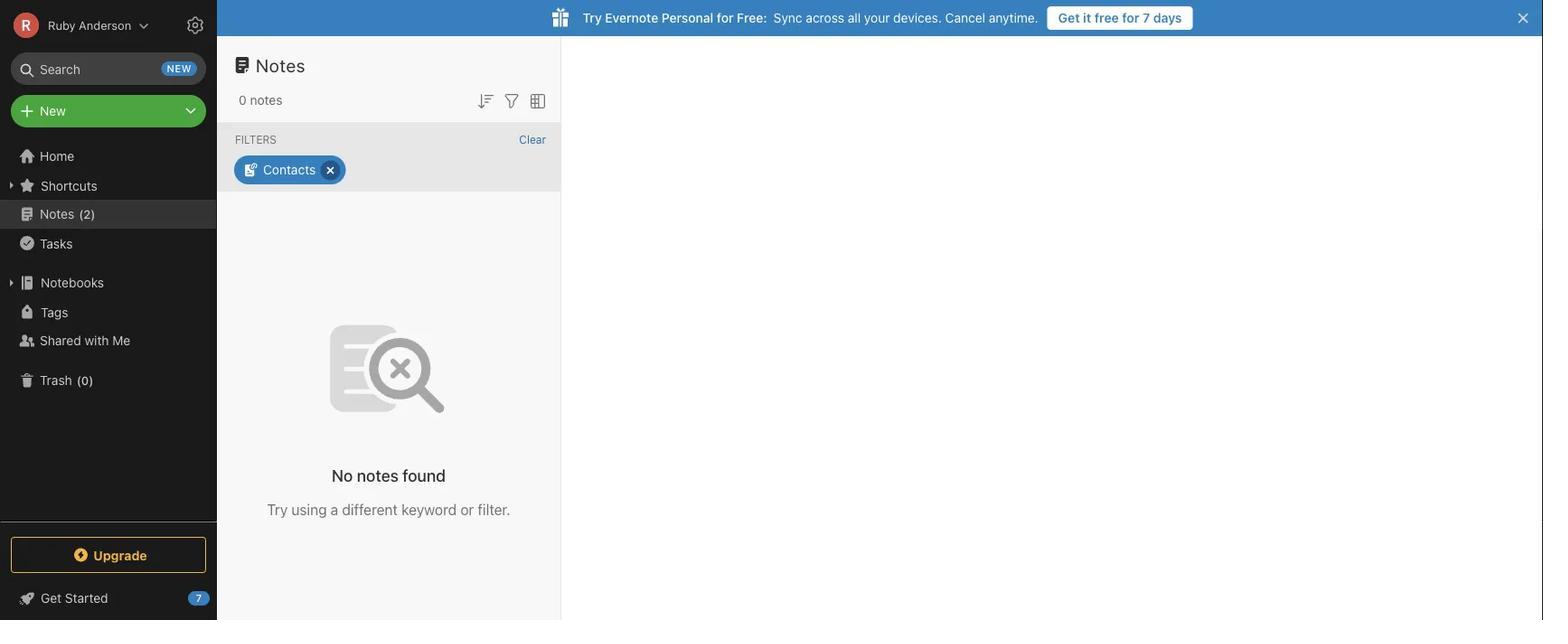 Task type: locate. For each thing, give the bounding box(es) containing it.
get inside button
[[1059, 10, 1080, 25]]

notes up 0 notes
[[256, 54, 306, 76]]

7 inside button
[[1143, 10, 1151, 25]]

1 horizontal spatial 0
[[239, 93, 247, 108]]

all
[[848, 10, 861, 25]]

notes inside tree
[[40, 207, 74, 222]]

( right trash
[[77, 374, 81, 387]]

0 horizontal spatial 7
[[196, 593, 202, 605]]

( down shortcuts
[[79, 207, 84, 221]]

for inside button
[[1123, 10, 1140, 25]]

clear button
[[519, 133, 546, 146]]

1 vertical spatial get
[[41, 591, 62, 606]]

devices.
[[894, 10, 942, 25]]

try
[[583, 10, 602, 25], [267, 501, 288, 519]]

7
[[1143, 10, 1151, 25], [196, 593, 202, 605]]

0 vertical spatial 7
[[1143, 10, 1151, 25]]

1 vertical spatial 0
[[81, 374, 89, 387]]

1 horizontal spatial notes
[[357, 466, 399, 486]]

notes
[[250, 93, 283, 108], [357, 466, 399, 486]]

notes up filters
[[250, 93, 283, 108]]

0 horizontal spatial try
[[267, 501, 288, 519]]

shortcuts
[[41, 178, 98, 193]]

View options field
[[523, 89, 549, 112]]

home link
[[0, 142, 217, 171]]

0 horizontal spatial get
[[41, 591, 62, 606]]

tags button
[[0, 298, 216, 326]]

filters
[[235, 133, 277, 146]]

get
[[1059, 10, 1080, 25], [41, 591, 62, 606]]

( inside the notes ( 2 )
[[79, 207, 84, 221]]

tasks button
[[0, 229, 216, 258]]

across
[[806, 10, 845, 25]]

get it free for 7 days button
[[1048, 6, 1193, 30]]

0 horizontal spatial 0
[[81, 374, 89, 387]]

1 horizontal spatial for
[[1123, 10, 1140, 25]]

1 for from the left
[[717, 10, 734, 25]]

0 horizontal spatial notes
[[40, 207, 74, 222]]

notes inside the note list element
[[256, 54, 306, 76]]

tasks
[[40, 236, 73, 251]]

ruby
[[48, 19, 76, 32]]

0 vertical spatial )
[[91, 207, 95, 221]]

(
[[79, 207, 84, 221], [77, 374, 81, 387]]

keyword
[[402, 501, 457, 519]]

1 vertical spatial try
[[267, 501, 288, 519]]

( for trash
[[77, 374, 81, 387]]

no notes found
[[332, 466, 446, 486]]

1 horizontal spatial 7
[[1143, 10, 1151, 25]]

1 vertical spatial notes
[[357, 466, 399, 486]]

for
[[717, 10, 734, 25], [1123, 10, 1140, 25]]

notes for no
[[357, 466, 399, 486]]

try for try using a different keyword or filter.
[[267, 501, 288, 519]]

0 notes
[[239, 93, 283, 108]]

0 vertical spatial try
[[583, 10, 602, 25]]

tree
[[0, 142, 217, 521]]

notes
[[256, 54, 306, 76], [40, 207, 74, 222]]

0 up filters
[[239, 93, 247, 108]]

get left the it
[[1059, 10, 1080, 25]]

1 vertical spatial (
[[77, 374, 81, 387]]

try evernote personal for free: sync across all your devices. cancel anytime.
[[583, 10, 1039, 25]]

1 vertical spatial )
[[89, 374, 93, 387]]

Sort options field
[[475, 89, 497, 112]]

2 for from the left
[[1123, 10, 1140, 25]]

1 vertical spatial 7
[[196, 593, 202, 605]]

contacts button
[[234, 156, 346, 185]]

0 vertical spatial 0
[[239, 93, 247, 108]]

1 vertical spatial notes
[[40, 207, 74, 222]]

0 vertical spatial (
[[79, 207, 84, 221]]

notes for notes ( 2 )
[[40, 207, 74, 222]]

7 left the click to collapse icon
[[196, 593, 202, 605]]

0 horizontal spatial for
[[717, 10, 734, 25]]

) inside the notes ( 2 )
[[91, 207, 95, 221]]

get for get started
[[41, 591, 62, 606]]

for right free
[[1123, 10, 1140, 25]]

tags
[[41, 305, 68, 319]]

) inside trash ( 0 )
[[89, 374, 93, 387]]

evernote
[[605, 10, 659, 25]]

0 horizontal spatial notes
[[250, 93, 283, 108]]

) down shortcuts "button"
[[91, 207, 95, 221]]

get left started
[[41, 591, 62, 606]]

notes up "different"
[[357, 466, 399, 486]]

( inside trash ( 0 )
[[77, 374, 81, 387]]

sync
[[774, 10, 803, 25]]

0 right trash
[[81, 374, 89, 387]]

1 horizontal spatial try
[[583, 10, 602, 25]]

0 vertical spatial notes
[[256, 54, 306, 76]]

0 vertical spatial notes
[[250, 93, 283, 108]]

new
[[167, 63, 192, 75]]

0 inside the note list element
[[239, 93, 247, 108]]

( for notes
[[79, 207, 84, 221]]

try left evernote
[[583, 10, 602, 25]]

try inside the note list element
[[267, 501, 288, 519]]

get inside the help and learning task checklist field
[[41, 591, 62, 606]]

)
[[91, 207, 95, 221], [89, 374, 93, 387]]

shared with me link
[[0, 326, 216, 355]]

notes up tasks
[[40, 207, 74, 222]]

1 horizontal spatial get
[[1059, 10, 1080, 25]]

add filters image
[[501, 90, 523, 112]]

Add filters field
[[501, 89, 523, 112]]

new
[[40, 104, 66, 118]]

0 vertical spatial get
[[1059, 10, 1080, 25]]

Search text field
[[24, 52, 194, 85]]

for left free:
[[717, 10, 734, 25]]

1 horizontal spatial notes
[[256, 54, 306, 76]]

try left using
[[267, 501, 288, 519]]

notebooks
[[41, 275, 104, 290]]

Help and Learning task checklist field
[[0, 584, 217, 613]]

your
[[865, 10, 890, 25]]

0
[[239, 93, 247, 108], [81, 374, 89, 387]]

click to collapse image
[[210, 587, 224, 609]]

7 left days
[[1143, 10, 1151, 25]]

) right trash
[[89, 374, 93, 387]]

no
[[332, 466, 353, 486]]

trash ( 0 )
[[40, 373, 93, 388]]

anytime.
[[989, 10, 1039, 25]]



Task type: vqa. For each thing, say whether or not it's contained in the screenshot.
"View options" field
yes



Task type: describe. For each thing, give the bounding box(es) containing it.
shortcuts button
[[0, 171, 216, 200]]

or
[[461, 501, 474, 519]]

shared with me
[[40, 333, 130, 348]]

ruby anderson
[[48, 19, 131, 32]]

2
[[84, 207, 91, 221]]

note window - empty element
[[562, 36, 1544, 620]]

notes for 0
[[250, 93, 283, 108]]

upgrade
[[93, 548, 147, 563]]

contacts
[[263, 162, 316, 177]]

note list element
[[217, 36, 562, 620]]

shared
[[40, 333, 81, 348]]

settings image
[[185, 14, 206, 36]]

using
[[292, 501, 327, 519]]

it
[[1084, 10, 1092, 25]]

7 inside the help and learning task checklist field
[[196, 593, 202, 605]]

a
[[331, 501, 339, 519]]

days
[[1154, 10, 1183, 25]]

get it free for 7 days
[[1059, 10, 1183, 25]]

me
[[112, 333, 130, 348]]

notes ( 2 )
[[40, 207, 95, 222]]

different
[[342, 501, 398, 519]]

clear
[[519, 133, 546, 146]]

get for get it free for 7 days
[[1059, 10, 1080, 25]]

personal
[[662, 10, 714, 25]]

get started
[[41, 591, 108, 606]]

trash
[[40, 373, 72, 388]]

anderson
[[79, 19, 131, 32]]

filter.
[[478, 501, 511, 519]]

free
[[1095, 10, 1119, 25]]

home
[[40, 149, 74, 164]]

new button
[[11, 95, 206, 128]]

Account field
[[0, 7, 149, 43]]

notebooks link
[[0, 269, 216, 298]]

) for trash
[[89, 374, 93, 387]]

try using a different keyword or filter.
[[267, 501, 511, 519]]

expand notebooks image
[[5, 276, 19, 290]]

found
[[403, 466, 446, 486]]

upgrade button
[[11, 537, 206, 573]]

tree containing home
[[0, 142, 217, 521]]

) for notes
[[91, 207, 95, 221]]

0 inside trash ( 0 )
[[81, 374, 89, 387]]

notes for notes
[[256, 54, 306, 76]]

started
[[65, 591, 108, 606]]

cancel
[[946, 10, 986, 25]]

new search field
[[24, 52, 197, 85]]

with
[[85, 333, 109, 348]]

for for 7
[[1123, 10, 1140, 25]]

free:
[[737, 10, 768, 25]]

for for free:
[[717, 10, 734, 25]]

try for try evernote personal for free: sync across all your devices. cancel anytime.
[[583, 10, 602, 25]]



